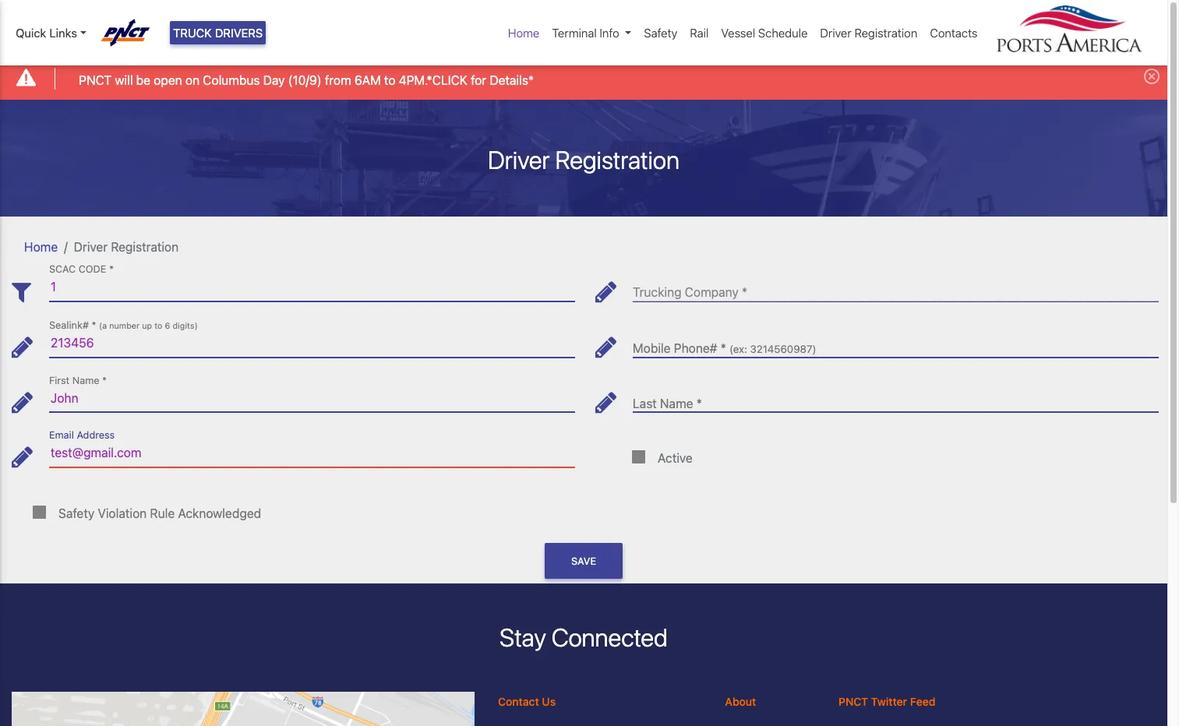 Task type: vqa. For each thing, say whether or not it's contained in the screenshot.
right Registration
yes



Task type: locate. For each thing, give the bounding box(es) containing it.
name
[[72, 375, 99, 386], [660, 396, 693, 410]]

2 horizontal spatial registration
[[854, 26, 917, 40]]

1 vertical spatial driver registration
[[488, 145, 680, 174]]

* right the code
[[109, 264, 114, 275]]

safety left the violation
[[58, 506, 94, 520]]

0 horizontal spatial registration
[[111, 240, 179, 254]]

safety link
[[638, 18, 684, 48]]

home link up details*
[[502, 18, 546, 48]]

1 vertical spatial home
[[24, 240, 58, 254]]

first
[[49, 375, 70, 386]]

0 horizontal spatial name
[[72, 375, 99, 386]]

twitter
[[871, 695, 907, 708]]

1 vertical spatial to
[[154, 321, 162, 330]]

driver
[[820, 26, 852, 40], [488, 145, 550, 174], [74, 240, 108, 254]]

to left 6
[[154, 321, 162, 330]]

home link up scac
[[24, 240, 58, 254]]

phone#
[[674, 341, 717, 355]]

0 horizontal spatial home link
[[24, 240, 58, 254]]

pnct twitter feed
[[839, 695, 935, 708]]

drivers
[[215, 26, 263, 40]]

save
[[571, 555, 596, 567]]

pnct left twitter on the right bottom of the page
[[839, 695, 868, 708]]

0 vertical spatial name
[[72, 375, 99, 386]]

1 vertical spatial name
[[660, 396, 693, 410]]

0 vertical spatial driver registration
[[820, 26, 917, 40]]

name right first
[[72, 375, 99, 386]]

* right last
[[696, 396, 702, 410]]

(a
[[99, 321, 107, 330]]

columbus
[[203, 73, 260, 87]]

2 vertical spatial registration
[[111, 240, 179, 254]]

2 horizontal spatial driver registration
[[820, 26, 917, 40]]

pnct left will
[[79, 73, 112, 87]]

code
[[78, 264, 106, 275]]

contacts
[[930, 26, 978, 40]]

feed
[[910, 695, 935, 708]]

1 horizontal spatial pnct
[[839, 695, 868, 708]]

2 vertical spatial driver
[[74, 240, 108, 254]]

vessel schedule
[[721, 26, 808, 40]]

None text field
[[49, 329, 575, 358], [633, 329, 1159, 358], [49, 329, 575, 358], [633, 329, 1159, 358]]

0 horizontal spatial driver
[[74, 240, 108, 254]]

First Name * text field
[[49, 384, 575, 413]]

pnct inside alert
[[79, 73, 112, 87]]

safety left the rail
[[644, 26, 677, 40]]

home up details*
[[508, 26, 540, 40]]

digits)
[[173, 321, 198, 330]]

registration
[[854, 26, 917, 40], [555, 145, 680, 174], [111, 240, 179, 254]]

1 horizontal spatial home link
[[502, 18, 546, 48]]

up
[[142, 321, 152, 330]]

sealink#
[[49, 320, 89, 331]]

0 horizontal spatial safety
[[58, 506, 94, 520]]

* right company
[[742, 286, 747, 300]]

2 vertical spatial driver registration
[[74, 240, 179, 254]]

mobile phone# * (ex: 3214560987)
[[633, 341, 816, 355]]

to
[[384, 73, 395, 87], [154, 321, 162, 330]]

0 horizontal spatial to
[[154, 321, 162, 330]]

Email Address text field
[[49, 439, 575, 468]]

contacts link
[[924, 18, 984, 48]]

1 vertical spatial driver
[[488, 145, 550, 174]]

* for mobile phone# * (ex: 3214560987)
[[721, 341, 726, 355]]

1 vertical spatial home link
[[24, 240, 58, 254]]

day
[[263, 73, 285, 87]]

driver registration
[[820, 26, 917, 40], [488, 145, 680, 174], [74, 240, 179, 254]]

(10/9)
[[288, 73, 322, 87]]

contact us
[[498, 695, 556, 708]]

home
[[508, 26, 540, 40], [24, 240, 58, 254]]

* right first
[[102, 375, 107, 386]]

to inside sealink# * (a number up to 6 digits)
[[154, 321, 162, 330]]

* for trucking company *
[[742, 286, 747, 300]]

vessel schedule link
[[715, 18, 814, 48]]

home up scac
[[24, 240, 58, 254]]

us
[[542, 695, 556, 708]]

0 vertical spatial to
[[384, 73, 395, 87]]

trucking
[[633, 286, 682, 300]]

1 horizontal spatial safety
[[644, 26, 677, 40]]

safety inside the safety link
[[644, 26, 677, 40]]

* for scac code *
[[109, 264, 114, 275]]

* left (ex: at the top
[[721, 341, 726, 355]]

violation
[[98, 506, 147, 520]]

to inside alert
[[384, 73, 395, 87]]

terminal info link
[[546, 18, 638, 48]]

6am
[[354, 73, 381, 87]]

quick links link
[[16, 24, 86, 42]]

1 vertical spatial safety
[[58, 506, 94, 520]]

1 vertical spatial pnct
[[839, 695, 868, 708]]

1 horizontal spatial name
[[660, 396, 693, 410]]

1 horizontal spatial home
[[508, 26, 540, 40]]

company
[[685, 286, 739, 300]]

2 horizontal spatial driver
[[820, 26, 852, 40]]

from
[[325, 73, 351, 87]]

number
[[109, 321, 140, 330]]

be
[[136, 73, 150, 87]]

stay connected
[[500, 623, 668, 653]]

driver registration link
[[814, 18, 924, 48]]

name right last
[[660, 396, 693, 410]]

to right 6am
[[384, 73, 395, 87]]

safety
[[644, 26, 677, 40], [58, 506, 94, 520]]

1 horizontal spatial registration
[[555, 145, 680, 174]]

0 vertical spatial home
[[508, 26, 540, 40]]

pnct will be open on columbus day (10/9) from 6am to 4pm.*click for details* link
[[79, 71, 534, 89]]

pnct
[[79, 73, 112, 87], [839, 695, 868, 708]]

name for last
[[660, 396, 693, 410]]

contact
[[498, 695, 539, 708]]

safety for safety violation rule acknowledged
[[58, 506, 94, 520]]

truck
[[173, 26, 212, 40]]

0 vertical spatial safety
[[644, 26, 677, 40]]

details*
[[490, 73, 534, 87]]

0 horizontal spatial pnct
[[79, 73, 112, 87]]

open
[[154, 73, 182, 87]]

pnct will be open on columbus day (10/9) from 6am to 4pm.*click for details* alert
[[0, 57, 1167, 99]]

home link
[[502, 18, 546, 48], [24, 240, 58, 254]]

0 vertical spatial pnct
[[79, 73, 112, 87]]

info
[[600, 26, 619, 40]]

*
[[109, 264, 114, 275], [742, 286, 747, 300], [92, 320, 96, 331], [721, 341, 726, 355], [102, 375, 107, 386], [696, 396, 702, 410]]

1 horizontal spatial to
[[384, 73, 395, 87]]



Task type: describe. For each thing, give the bounding box(es) containing it.
* left the (a
[[92, 320, 96, 331]]

6
[[165, 321, 170, 330]]

email
[[49, 430, 74, 441]]

terminal
[[552, 26, 597, 40]]

last
[[633, 396, 657, 410]]

address
[[77, 430, 115, 441]]

3214560987)
[[750, 343, 816, 355]]

vessel
[[721, 26, 755, 40]]

home inside home link
[[508, 26, 540, 40]]

0 horizontal spatial home
[[24, 240, 58, 254]]

0 vertical spatial driver
[[820, 26, 852, 40]]

will
[[115, 73, 133, 87]]

4pm.*click
[[399, 73, 467, 87]]

rail link
[[684, 18, 715, 48]]

Trucking Company * text field
[[633, 273, 1159, 302]]

trucking company *
[[633, 286, 747, 300]]

mobile
[[633, 341, 671, 355]]

truck drivers link
[[170, 21, 266, 45]]

0 vertical spatial registration
[[854, 26, 917, 40]]

0 horizontal spatial driver registration
[[74, 240, 179, 254]]

* for last name *
[[696, 396, 702, 410]]

safety for safety
[[644, 26, 677, 40]]

Last Name * text field
[[633, 384, 1159, 413]]

SCAC CODE * search field
[[49, 273, 575, 302]]

quick links
[[16, 26, 77, 40]]

name for first
[[72, 375, 99, 386]]

safety violation rule acknowledged
[[58, 506, 261, 520]]

terminal info
[[552, 26, 619, 40]]

links
[[49, 26, 77, 40]]

truck drivers
[[173, 26, 263, 40]]

on
[[185, 73, 200, 87]]

rail
[[690, 26, 709, 40]]

last name *
[[633, 396, 702, 410]]

email address
[[49, 430, 115, 441]]

1 horizontal spatial driver
[[488, 145, 550, 174]]

(ex:
[[729, 343, 747, 355]]

for
[[471, 73, 486, 87]]

* for first name *
[[102, 375, 107, 386]]

1 horizontal spatial driver registration
[[488, 145, 680, 174]]

pnct for pnct twitter feed
[[839, 695, 868, 708]]

acknowledged
[[178, 506, 261, 520]]

first name *
[[49, 375, 107, 386]]

1 vertical spatial registration
[[555, 145, 680, 174]]

scac code *
[[49, 264, 114, 275]]

close image
[[1144, 69, 1160, 84]]

stay
[[500, 623, 546, 653]]

active
[[658, 451, 693, 465]]

rule
[[150, 506, 175, 520]]

quick
[[16, 26, 46, 40]]

0 vertical spatial home link
[[502, 18, 546, 48]]

save button
[[545, 543, 623, 579]]

connected
[[551, 623, 668, 653]]

sealink# * (a number up to 6 digits)
[[49, 320, 198, 331]]

pnct will be open on columbus day (10/9) from 6am to 4pm.*click for details*
[[79, 73, 534, 87]]

schedule
[[758, 26, 808, 40]]

about
[[725, 695, 756, 708]]

scac
[[49, 264, 76, 275]]

pnct for pnct will be open on columbus day (10/9) from 6am to 4pm.*click for details*
[[79, 73, 112, 87]]



